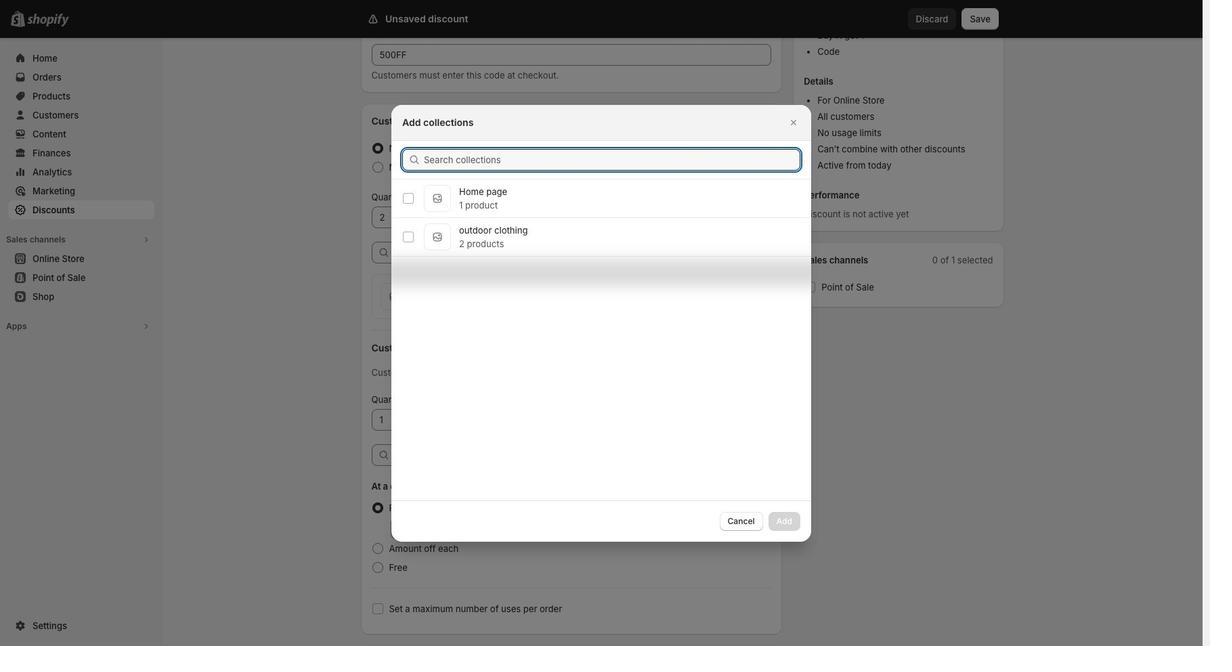 Task type: describe. For each thing, give the bounding box(es) containing it.
Search collections text field
[[424, 149, 801, 170]]



Task type: vqa. For each thing, say whether or not it's contained in the screenshot.
Shopify image
yes



Task type: locate. For each thing, give the bounding box(es) containing it.
dialog
[[0, 105, 1203, 542]]

shopify image
[[27, 14, 69, 27]]



